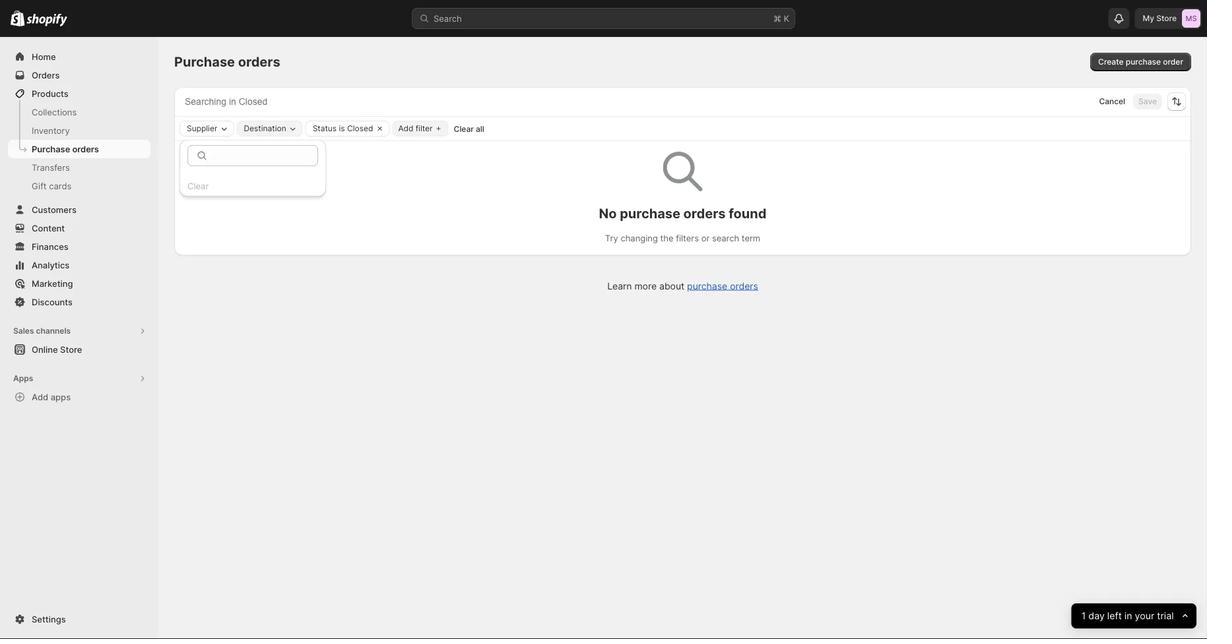 Task type: describe. For each thing, give the bounding box(es) containing it.
found
[[729, 205, 767, 221]]

add apps
[[32, 392, 71, 402]]

in
[[1125, 611, 1132, 622]]

home link
[[8, 48, 150, 66]]

store for online store
[[60, 345, 82, 355]]

sales channels button
[[8, 322, 150, 341]]

search
[[434, 13, 462, 23]]

1 day left in your trial button
[[1072, 604, 1197, 629]]

k
[[784, 13, 789, 23]]

purchase for create
[[1126, 57, 1161, 67]]

1 horizontal spatial purchase
[[687, 280, 727, 292]]

my store image
[[1182, 9, 1200, 28]]

products
[[32, 88, 69, 99]]

trial
[[1157, 611, 1174, 622]]

clear
[[454, 124, 474, 134]]

analytics link
[[8, 256, 150, 275]]

0 vertical spatial purchase
[[174, 54, 235, 70]]

apps button
[[8, 370, 150, 388]]

sales
[[13, 326, 34, 336]]

0 horizontal spatial shopify image
[[11, 10, 25, 26]]

collections
[[32, 107, 77, 117]]

content link
[[8, 219, 150, 238]]

learn more about purchase orders
[[607, 280, 758, 292]]

create purchase order
[[1098, 57, 1183, 67]]

gift cards link
[[8, 177, 150, 195]]

orders inside purchase orders link
[[72, 144, 99, 154]]

store for my store
[[1156, 14, 1177, 23]]

add filter button
[[392, 121, 448, 137]]

apps
[[51, 392, 71, 402]]

purchase for no
[[620, 205, 680, 221]]

online store link
[[8, 341, 150, 359]]

supplier button
[[180, 121, 233, 136]]

1 day left in your trial
[[1082, 611, 1174, 622]]

channels
[[36, 326, 71, 336]]

marketing link
[[8, 275, 150, 293]]

0 horizontal spatial purchase orders
[[32, 144, 99, 154]]

add apps button
[[8, 388, 150, 407]]

content
[[32, 223, 65, 233]]

no purchase orders found
[[599, 205, 767, 221]]

search
[[712, 233, 739, 244]]

purchase orders link
[[8, 140, 150, 158]]

home
[[32, 51, 56, 62]]

add filter
[[398, 124, 433, 133]]

more
[[635, 280, 657, 292]]

my store
[[1143, 14, 1177, 23]]

left
[[1107, 611, 1122, 622]]

learn
[[607, 280, 632, 292]]

no
[[599, 205, 617, 221]]

your
[[1135, 611, 1155, 622]]

is
[[339, 124, 345, 133]]

orders
[[32, 70, 60, 80]]

status is closed
[[313, 124, 373, 133]]

add for add filter
[[398, 124, 413, 133]]

try
[[605, 233, 618, 244]]



Task type: vqa. For each thing, say whether or not it's contained in the screenshot.
Add filter
yes



Task type: locate. For each thing, give the bounding box(es) containing it.
products link
[[8, 84, 150, 103]]

add for add apps
[[32, 392, 48, 402]]

0 vertical spatial purchase
[[1126, 57, 1161, 67]]

orders
[[238, 54, 280, 70], [72, 144, 99, 154], [683, 205, 726, 221], [730, 280, 758, 292]]

destination
[[244, 124, 286, 133]]

about
[[659, 280, 685, 292]]

purchase
[[1126, 57, 1161, 67], [620, 205, 680, 221], [687, 280, 727, 292]]

0 horizontal spatial purchase
[[32, 144, 70, 154]]

cancel
[[1099, 97, 1125, 106]]

2 horizontal spatial purchase
[[1126, 57, 1161, 67]]

purchase orders
[[174, 54, 280, 70], [32, 144, 99, 154]]

transfers link
[[8, 158, 150, 177]]

status
[[313, 124, 337, 133]]

settings
[[32, 614, 66, 625]]

0 vertical spatial add
[[398, 124, 413, 133]]

cards
[[49, 181, 71, 191]]

0 horizontal spatial add
[[32, 392, 48, 402]]

purchase right "about" at the top of page
[[687, 280, 727, 292]]

filters
[[676, 233, 699, 244]]

clear all button
[[448, 121, 490, 137]]

0 vertical spatial store
[[1156, 14, 1177, 23]]

shopify image
[[11, 10, 25, 26], [27, 14, 67, 27]]

None text field
[[214, 145, 318, 166]]

finances
[[32, 242, 68, 252]]

0 horizontal spatial store
[[60, 345, 82, 355]]

clear all
[[454, 124, 484, 134]]

my
[[1143, 14, 1154, 23]]

1 vertical spatial add
[[32, 392, 48, 402]]

store
[[1156, 14, 1177, 23], [60, 345, 82, 355]]

⌘
[[773, 13, 781, 23]]

destination button
[[237, 121, 302, 136]]

create purchase order link
[[1090, 53, 1191, 71]]

all
[[476, 124, 484, 134]]

purchase left order
[[1126, 57, 1161, 67]]

1 vertical spatial purchase orders
[[32, 144, 99, 154]]

0 horizontal spatial purchase
[[620, 205, 680, 221]]

filter
[[416, 124, 433, 133]]

store inside online store link
[[60, 345, 82, 355]]

discounts
[[32, 297, 73, 307]]

gift
[[32, 181, 47, 191]]

online store
[[32, 345, 82, 355]]

1 vertical spatial purchase
[[32, 144, 70, 154]]

1 horizontal spatial purchase
[[174, 54, 235, 70]]

gift cards
[[32, 181, 71, 191]]

empty search results image
[[663, 152, 703, 191]]

sales channels
[[13, 326, 71, 336]]

purchase inside purchase orders link
[[32, 144, 70, 154]]

2 vertical spatial purchase
[[687, 280, 727, 292]]

purchase orders link
[[687, 280, 758, 292]]

online
[[32, 345, 58, 355]]

discounts link
[[8, 293, 150, 312]]

1 vertical spatial purchase
[[620, 205, 680, 221]]

customers
[[32, 205, 77, 215]]

collections link
[[8, 103, 150, 121]]

inventory
[[32, 125, 70, 136]]

analytics
[[32, 260, 69, 270]]

store down sales channels button
[[60, 345, 82, 355]]

store right my
[[1156, 14, 1177, 23]]

purchase
[[174, 54, 235, 70], [32, 144, 70, 154]]

the
[[660, 233, 674, 244]]

inventory link
[[8, 121, 150, 140]]

orders link
[[8, 66, 150, 84]]

add left filter
[[398, 124, 413, 133]]

add inside button
[[32, 392, 48, 402]]

1
[[1082, 611, 1086, 622]]

status is closed button
[[306, 121, 373, 136]]

Searching in Closed field
[[181, 93, 1065, 110]]

customers link
[[8, 201, 150, 219]]

try changing the filters or search term
[[605, 233, 760, 244]]

apps
[[13, 374, 33, 383]]

0 vertical spatial purchase orders
[[174, 54, 280, 70]]

1 vertical spatial store
[[60, 345, 82, 355]]

day
[[1089, 611, 1105, 622]]

term
[[742, 233, 760, 244]]

changing
[[621, 233, 658, 244]]

add inside dropdown button
[[398, 124, 413, 133]]

purchase up changing
[[620, 205, 680, 221]]

finances link
[[8, 238, 150, 256]]

settings link
[[8, 610, 150, 629]]

⌘ k
[[773, 13, 789, 23]]

order
[[1163, 57, 1183, 67]]

1 horizontal spatial shopify image
[[27, 14, 67, 27]]

1 horizontal spatial add
[[398, 124, 413, 133]]

add left apps
[[32, 392, 48, 402]]

cancel button
[[1094, 94, 1131, 110]]

marketing
[[32, 279, 73, 289]]

1 horizontal spatial store
[[1156, 14, 1177, 23]]

or
[[701, 233, 710, 244]]

online store button
[[0, 341, 158, 359]]

create
[[1098, 57, 1124, 67]]

supplier
[[187, 124, 217, 133]]

add
[[398, 124, 413, 133], [32, 392, 48, 402]]

1 horizontal spatial purchase orders
[[174, 54, 280, 70]]

transfers
[[32, 162, 70, 173]]

closed
[[347, 124, 373, 133]]



